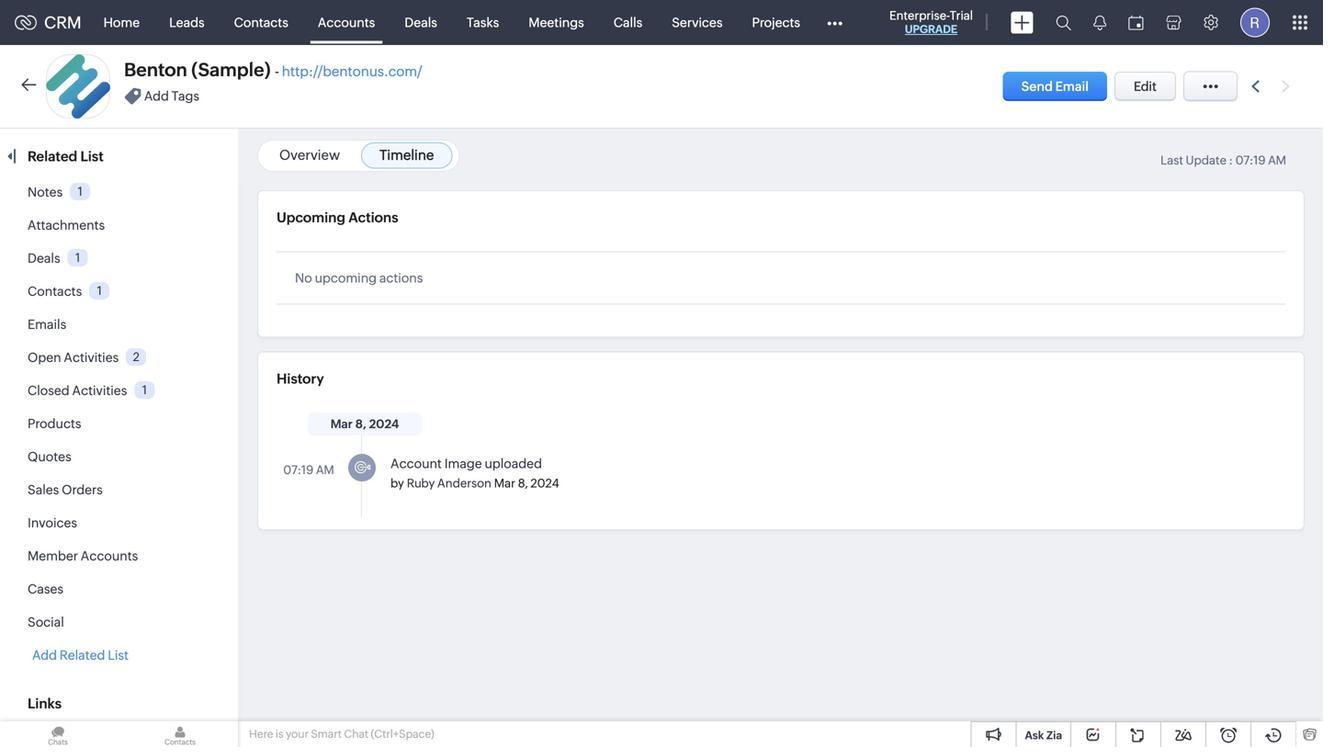 Task type: locate. For each thing, give the bounding box(es) containing it.
0 horizontal spatial 07:19
[[283, 463, 314, 477]]

edit
[[1134, 79, 1157, 94]]

0 vertical spatial related
[[28, 148, 77, 165]]

0 horizontal spatial list
[[80, 148, 104, 165]]

1 horizontal spatial deals link
[[390, 0, 452, 45]]

crm
[[44, 13, 81, 32]]

chat
[[344, 728, 369, 740]]

(ctrl+space)
[[371, 728, 434, 740]]

related up notes
[[28, 148, 77, 165]]

deals
[[405, 15, 437, 30], [28, 251, 60, 266]]

0 horizontal spatial deals link
[[28, 251, 60, 266]]

0 horizontal spatial contacts link
[[28, 284, 82, 299]]

calls
[[614, 15, 643, 30]]

cases
[[28, 582, 63, 596]]

projects link
[[738, 0, 815, 45]]

add down social
[[32, 648, 57, 663]]

07:19 right :
[[1236, 153, 1266, 167]]

0 vertical spatial 07:19
[[1236, 153, 1266, 167]]

cases link
[[28, 582, 63, 596]]

1 vertical spatial mar
[[494, 477, 516, 490]]

deals link down attachments
[[28, 251, 60, 266]]

send
[[1022, 79, 1053, 94]]

mar up 07:19 am
[[331, 417, 353, 431]]

create menu element
[[1000, 0, 1045, 45]]

0 vertical spatial activities
[[64, 350, 119, 365]]

attachments link
[[28, 218, 105, 233]]

member
[[28, 549, 78, 563]]

1 horizontal spatial 07:19
[[1236, 153, 1266, 167]]

am
[[1268, 153, 1287, 167], [316, 463, 334, 477]]

accounts
[[318, 15, 375, 30], [81, 549, 138, 563]]

upcoming actions
[[277, 210, 398, 226]]

deals link left the tasks
[[390, 0, 452, 45]]

services link
[[657, 0, 738, 45]]

1 horizontal spatial deals
[[405, 15, 437, 30]]

0 horizontal spatial mar
[[331, 417, 353, 431]]

1
[[78, 185, 83, 198], [75, 251, 80, 265], [97, 284, 102, 298], [142, 383, 147, 397]]

add down benton
[[144, 89, 169, 103]]

email
[[1056, 79, 1089, 94]]

notes link
[[28, 185, 63, 199]]

deals link
[[390, 0, 452, 45], [28, 251, 60, 266]]

activities up closed activities
[[64, 350, 119, 365]]

add
[[144, 89, 169, 103], [32, 648, 57, 663]]

1 horizontal spatial contacts link
[[219, 0, 303, 45]]

activities for closed activities
[[72, 383, 127, 398]]

deals left the tasks
[[405, 15, 437, 30]]

accounts right "member"
[[81, 549, 138, 563]]

Other Modules field
[[815, 8, 855, 37]]

quotes link
[[28, 449, 71, 464]]

1 up open activities
[[97, 284, 102, 298]]

benton (sample) - http://bentonus.com/
[[124, 59, 422, 80]]

1 for deals
[[75, 251, 80, 265]]

account image uploaded by ruby anderson mar 8, 2024
[[391, 456, 559, 490]]

0 horizontal spatial accounts
[[81, 549, 138, 563]]

meetings link
[[514, 0, 599, 45]]

0 horizontal spatial contacts
[[28, 284, 82, 299]]

ask zia
[[1025, 729, 1062, 742]]

0 vertical spatial add
[[144, 89, 169, 103]]

zia
[[1047, 729, 1062, 742]]

invoices link
[[28, 516, 77, 530]]

meetings
[[529, 15, 584, 30]]

social link
[[28, 615, 64, 630]]

list
[[80, 148, 104, 165], [108, 648, 129, 663]]

1 horizontal spatial mar
[[494, 477, 516, 490]]

quotes
[[28, 449, 71, 464]]

next record image
[[1282, 80, 1294, 92]]

1 right notes link
[[78, 185, 83, 198]]

0 vertical spatial deals
[[405, 15, 437, 30]]

1 vertical spatial activities
[[72, 383, 127, 398]]

is
[[276, 728, 284, 740]]

activities down open activities
[[72, 383, 127, 398]]

1 horizontal spatial contacts
[[234, 15, 288, 30]]

1 horizontal spatial 2024
[[531, 477, 559, 490]]

1 vertical spatial add
[[32, 648, 57, 663]]

add for add tags
[[144, 89, 169, 103]]

social
[[28, 615, 64, 630]]

1 vertical spatial 07:19
[[283, 463, 314, 477]]

0 horizontal spatial 2024
[[369, 417, 399, 431]]

1 vertical spatial 2024
[[531, 477, 559, 490]]

uploaded
[[485, 456, 542, 471]]

contacts link up the emails
[[28, 284, 82, 299]]

sales orders link
[[28, 483, 103, 497]]

contacts link up benton (sample) - http://bentonus.com/
[[219, 0, 303, 45]]

overview
[[279, 147, 340, 163]]

send email
[[1022, 79, 1089, 94]]

0 vertical spatial mar
[[331, 417, 353, 431]]

07:19 down history on the left
[[283, 463, 314, 477]]

1 right closed activities
[[142, 383, 147, 397]]

0 vertical spatial am
[[1268, 153, 1287, 167]]

1 vertical spatial deals
[[28, 251, 60, 266]]

1 horizontal spatial accounts
[[318, 15, 375, 30]]

am right :
[[1268, 153, 1287, 167]]

1 vertical spatial list
[[108, 648, 129, 663]]

closed activities link
[[28, 383, 127, 398]]

emails
[[28, 317, 66, 332]]

http://bentonus.com/ link
[[282, 63, 422, 80]]

8, inside account image uploaded by ruby anderson mar 8, 2024
[[518, 477, 528, 490]]

1 for notes
[[78, 185, 83, 198]]

contacts up benton (sample) - http://bentonus.com/
[[234, 15, 288, 30]]

tasks
[[467, 15, 499, 30]]

calls link
[[599, 0, 657, 45]]

0 horizontal spatial deals
[[28, 251, 60, 266]]

07:19
[[1236, 153, 1266, 167], [283, 463, 314, 477]]

1 horizontal spatial 8,
[[518, 477, 528, 490]]

ask
[[1025, 729, 1044, 742]]

add for add related list
[[32, 648, 57, 663]]

tasks link
[[452, 0, 514, 45]]

1 vertical spatial 8,
[[518, 477, 528, 490]]

-
[[275, 63, 279, 80]]

http://bentonus.com/
[[282, 63, 422, 80]]

add related list
[[32, 648, 129, 663]]

last update : 07:19 am
[[1161, 153, 1287, 167]]

am down mar 8, 2024
[[316, 463, 334, 477]]

contacts up the emails
[[28, 284, 82, 299]]

logo image
[[15, 15, 37, 30]]

related down social link
[[60, 648, 105, 663]]

accounts up http://bentonus.com/ link
[[318, 15, 375, 30]]

activities
[[64, 350, 119, 365], [72, 383, 127, 398]]

member accounts link
[[28, 549, 138, 563]]

deals down attachments
[[28, 251, 60, 266]]

0 vertical spatial contacts link
[[219, 0, 303, 45]]

contacts link
[[219, 0, 303, 45], [28, 284, 82, 299]]

0 horizontal spatial add
[[32, 648, 57, 663]]

timeline
[[380, 147, 434, 163]]

accounts link
[[303, 0, 390, 45]]

2024 down the "uploaded"
[[531, 477, 559, 490]]

mar down the "uploaded"
[[494, 477, 516, 490]]

edit button
[[1115, 72, 1176, 101]]

open
[[28, 350, 61, 365]]

contacts
[[234, 15, 288, 30], [28, 284, 82, 299]]

0 vertical spatial list
[[80, 148, 104, 165]]

1 horizontal spatial add
[[144, 89, 169, 103]]

1 vertical spatial contacts link
[[28, 284, 82, 299]]

0 horizontal spatial 8,
[[355, 417, 367, 431]]

1 for contacts
[[97, 284, 102, 298]]

2024
[[369, 417, 399, 431], [531, 477, 559, 490]]

member accounts
[[28, 549, 138, 563]]

1 vertical spatial am
[[316, 463, 334, 477]]

2024 up account
[[369, 417, 399, 431]]

leads link
[[155, 0, 219, 45]]

0 vertical spatial accounts
[[318, 15, 375, 30]]

1 down attachments
[[75, 251, 80, 265]]

8,
[[355, 417, 367, 431], [518, 477, 528, 490]]



Task type: vqa. For each thing, say whether or not it's contained in the screenshot.
6th Jeremy Miller from the top of the page
no



Task type: describe. For each thing, give the bounding box(es) containing it.
search image
[[1056, 15, 1072, 30]]

update
[[1186, 153, 1227, 167]]

links
[[28, 696, 62, 712]]

1 vertical spatial deals link
[[28, 251, 60, 266]]

emails link
[[28, 317, 66, 332]]

1 vertical spatial contacts
[[28, 284, 82, 299]]

chats image
[[0, 721, 116, 747]]

profile element
[[1230, 0, 1281, 45]]

upcoming
[[315, 271, 377, 285]]

orders
[[62, 483, 103, 497]]

image
[[445, 456, 482, 471]]

here
[[249, 728, 273, 740]]

tags
[[172, 89, 199, 103]]

sales orders
[[28, 483, 103, 497]]

:
[[1229, 153, 1233, 167]]

closed activities
[[28, 383, 127, 398]]

contacts image
[[122, 721, 238, 747]]

services
[[672, 15, 723, 30]]

send email button
[[1003, 72, 1107, 101]]

no
[[295, 271, 312, 285]]

projects
[[752, 15, 801, 30]]

attachments
[[28, 218, 105, 233]]

leads
[[169, 15, 205, 30]]

calendar image
[[1129, 15, 1144, 30]]

open activities link
[[28, 350, 119, 365]]

notes
[[28, 185, 63, 199]]

mar 8, 2024
[[331, 417, 399, 431]]

related list
[[28, 148, 107, 165]]

0 vertical spatial 8,
[[355, 417, 367, 431]]

crm link
[[15, 13, 81, 32]]

accounts inside accounts link
[[318, 15, 375, 30]]

0 horizontal spatial am
[[316, 463, 334, 477]]

activities for open activities
[[64, 350, 119, 365]]

signals element
[[1083, 0, 1118, 45]]

smart
[[311, 728, 342, 740]]

sales
[[28, 483, 59, 497]]

home link
[[89, 0, 155, 45]]

here is your smart chat (ctrl+space)
[[249, 728, 434, 740]]

ruby
[[407, 477, 435, 490]]

0 vertical spatial deals link
[[390, 0, 452, 45]]

1 vertical spatial related
[[60, 648, 105, 663]]

history
[[277, 371, 324, 387]]

0 vertical spatial contacts
[[234, 15, 288, 30]]

previous record image
[[1252, 80, 1260, 92]]

no upcoming actions
[[295, 271, 423, 285]]

07:19 am
[[283, 463, 334, 477]]

2
[[133, 350, 140, 364]]

home
[[103, 15, 140, 30]]

1 horizontal spatial am
[[1268, 153, 1287, 167]]

1 vertical spatial accounts
[[81, 549, 138, 563]]

actions
[[379, 271, 423, 285]]

by
[[391, 477, 404, 490]]

benton
[[124, 59, 187, 80]]

actions
[[349, 210, 398, 226]]

enterprise-trial upgrade
[[890, 9, 973, 35]]

1 for closed activities
[[142, 383, 147, 397]]

anderson
[[437, 477, 492, 490]]

(sample)
[[191, 59, 271, 80]]

profile image
[[1241, 8, 1270, 37]]

signals image
[[1094, 15, 1107, 30]]

invoices
[[28, 516, 77, 530]]

enterprise-
[[890, 9, 950, 23]]

your
[[286, 728, 309, 740]]

2024 inside account image uploaded by ruby anderson mar 8, 2024
[[531, 477, 559, 490]]

account
[[391, 456, 442, 471]]

timeline link
[[380, 147, 434, 163]]

upgrade
[[905, 23, 958, 35]]

open activities
[[28, 350, 119, 365]]

add tags
[[144, 89, 199, 103]]

mar inside account image uploaded by ruby anderson mar 8, 2024
[[494, 477, 516, 490]]

1 horizontal spatial list
[[108, 648, 129, 663]]

0 vertical spatial 2024
[[369, 417, 399, 431]]

deals inside the deals link
[[405, 15, 437, 30]]

search element
[[1045, 0, 1083, 45]]

overview link
[[279, 147, 340, 163]]

products link
[[28, 416, 81, 431]]

closed
[[28, 383, 70, 398]]

create menu image
[[1011, 11, 1034, 34]]

products
[[28, 416, 81, 431]]

last
[[1161, 153, 1184, 167]]

trial
[[950, 9, 973, 23]]



